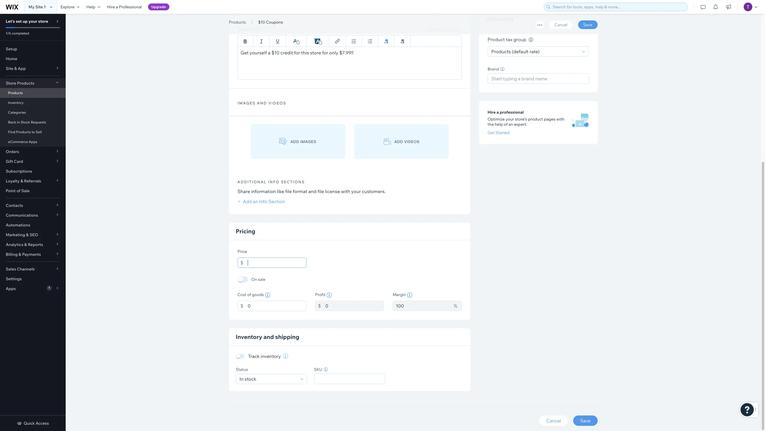Task type: vqa. For each thing, say whether or not it's contained in the screenshot.
PRODUCTS link to the top
yes



Task type: locate. For each thing, give the bounding box(es) containing it.
$ down price in the left bottom of the page
[[241, 260, 244, 266]]

0 vertical spatial an
[[509, 122, 514, 127]]

an
[[509, 122, 514, 127], [253, 199, 258, 205]]

of right point
[[17, 189, 20, 194]]

1 horizontal spatial apps
[[29, 140, 37, 144]]

point
[[6, 189, 16, 194]]

& left reports
[[24, 242, 27, 248]]

inventory up "categories"
[[8, 101, 24, 105]]

0 vertical spatial with
[[557, 117, 565, 122]]

1 horizontal spatial site
[[35, 4, 43, 10]]

inventory
[[261, 354, 281, 360]]

1 down settings link at the left bottom of page
[[49, 287, 50, 290]]

an inside optimize your store's product pages with the help of an expert.
[[509, 122, 514, 127]]

home link
[[0, 54, 66, 64]]

1 vertical spatial products link
[[0, 88, 66, 98]]

0 vertical spatial save
[[584, 22, 593, 27]]

an left info
[[253, 199, 258, 205]]

ecommerce
[[8, 140, 28, 144]]

$10
[[229, 12, 247, 25], [258, 20, 265, 25], [272, 50, 280, 56]]

products right store
[[17, 81, 34, 86]]

1 vertical spatial hire
[[488, 110, 496, 115]]

products link up description
[[226, 19, 249, 25]]

of inside sidebar element
[[17, 189, 20, 194]]

of for cost of goods
[[247, 293, 251, 298]]

with
[[557, 117, 565, 122], [341, 189, 350, 195]]

& left seo
[[26, 233, 29, 238]]

add an info section link
[[238, 199, 285, 205]]

0 horizontal spatial get
[[241, 50, 249, 56]]

upgrade
[[152, 5, 166, 9]]

0 horizontal spatial site
[[6, 66, 13, 71]]

& left app
[[14, 66, 17, 71]]

apps
[[29, 140, 37, 144], [6, 287, 16, 292]]

products link down store products at the left of the page
[[0, 88, 66, 98]]

add right videos icon
[[395, 140, 403, 144]]

an left expert.
[[509, 122, 514, 127]]

1/6 completed
[[6, 31, 29, 35]]

2 for from the left
[[322, 50, 328, 56]]

automations link
[[0, 221, 66, 230]]

2 horizontal spatial $10
[[272, 50, 280, 56]]

0 horizontal spatial for
[[294, 50, 300, 56]]

1 vertical spatial store
[[310, 50, 321, 56]]

additional
[[238, 180, 267, 185]]

1 vertical spatial site
[[6, 66, 13, 71]]

site & app
[[6, 66, 26, 71]]

1 vertical spatial cancel button
[[540, 416, 568, 427]]

hire for hire a professional
[[488, 110, 496, 115]]

upgrade button
[[148, 3, 169, 10]]

images
[[301, 140, 317, 144]]

0 vertical spatial site
[[35, 4, 43, 10]]

0 horizontal spatial apps
[[6, 287, 16, 292]]

optimize
[[488, 117, 505, 122]]

& for loyalty
[[21, 179, 23, 184]]

0 horizontal spatial inventory
[[8, 101, 24, 105]]

videos
[[405, 140, 420, 144]]

2 vertical spatial of
[[247, 293, 251, 298]]

product
[[488, 37, 505, 42]]

tax
[[506, 37, 513, 42]]

your inside optimize your store's product pages with the help of an expert.
[[506, 117, 514, 122]]

0 horizontal spatial sale
[[21, 189, 30, 194]]

analytics & reports button
[[0, 240, 66, 250]]

0 horizontal spatial an
[[253, 199, 258, 205]]

& inside popup button
[[26, 233, 29, 238]]

1 vertical spatial and
[[309, 189, 317, 195]]

$ down cost
[[241, 304, 244, 309]]

add
[[243, 199, 252, 205]]

of right cost
[[247, 293, 251, 298]]

1 horizontal spatial with
[[557, 117, 565, 122]]

$10 coupons
[[229, 12, 294, 25], [258, 20, 283, 25]]

inventory inside sidebar element
[[8, 101, 24, 105]]

& for billing
[[19, 252, 21, 257]]

& for marketing
[[26, 233, 29, 238]]

0 vertical spatial and
[[257, 101, 267, 106]]

with right pages
[[557, 117, 565, 122]]

& inside popup button
[[19, 252, 21, 257]]

quick access
[[24, 421, 49, 427]]

inventory for inventory
[[8, 101, 24, 105]]

back in stock requests link
[[0, 118, 66, 127]]

info tooltip image right profit
[[327, 293, 332, 298]]

stock
[[21, 120, 30, 125]]

sale inside sidebar element
[[21, 189, 30, 194]]

0 horizontal spatial add
[[291, 140, 299, 144]]

a for hire a professional
[[497, 110, 499, 115]]

inventory up the track
[[236, 334, 262, 341]]

a right yourself
[[268, 50, 271, 56]]

1 horizontal spatial of
[[247, 293, 251, 298]]

1 add from the left
[[291, 140, 299, 144]]

2 horizontal spatial your
[[506, 117, 514, 122]]

1 horizontal spatial a
[[268, 50, 271, 56]]

information
[[251, 189, 276, 195]]

1 horizontal spatial your
[[352, 189, 361, 195]]

1 horizontal spatial $10
[[258, 20, 265, 25]]

info tooltip image right the group
[[529, 38, 534, 42]]

a left "professional"
[[116, 4, 118, 10]]

1 vertical spatial 1
[[49, 287, 50, 290]]

with right license
[[341, 189, 350, 195]]

1 horizontal spatial an
[[509, 122, 514, 127]]

products
[[229, 20, 246, 25], [492, 49, 511, 54], [17, 81, 34, 86], [8, 91, 23, 95], [16, 130, 31, 134]]

2 vertical spatial a
[[497, 110, 499, 115]]

0 horizontal spatial with
[[341, 189, 350, 195]]

1 vertical spatial your
[[506, 117, 514, 122]]

2 vertical spatial and
[[264, 334, 274, 341]]

cost of goods
[[238, 293, 264, 298]]

inventory and shipping
[[236, 334, 300, 341]]

cost
[[238, 293, 247, 298]]

None text field
[[326, 301, 384, 312], [393, 301, 451, 312], [326, 301, 384, 312], [393, 301, 451, 312]]

contacts
[[6, 203, 23, 208]]

brand
[[488, 67, 499, 72]]

goods
[[252, 293, 264, 298]]

of right 'help'
[[504, 122, 508, 127]]

$7.99!!
[[340, 50, 354, 56]]

optimize your store's product pages with the help of an expert.
[[488, 117, 565, 127]]

1 vertical spatial inventory
[[236, 334, 262, 341]]

products link
[[226, 19, 249, 25], [0, 88, 66, 98]]

0 vertical spatial get
[[241, 50, 249, 56]]

your down professional
[[506, 117, 514, 122]]

and for shipping
[[264, 334, 274, 341]]

info
[[268, 180, 280, 185]]

for left only
[[322, 50, 328, 56]]

1 horizontal spatial inventory
[[236, 334, 262, 341]]

save button
[[578, 20, 598, 29], [574, 416, 598, 427]]

file left license
[[318, 189, 324, 195]]

yourself
[[250, 50, 267, 56]]

gift
[[6, 159, 13, 164]]

sidebar element
[[0, 14, 66, 432]]

quick
[[24, 421, 35, 427]]

store down my site 1 at the top left of page
[[38, 19, 48, 24]]

1 vertical spatial a
[[268, 50, 271, 56]]

hire inside hire a professional link
[[107, 4, 115, 10]]

apps down find products to sell link
[[29, 140, 37, 144]]

store right this
[[310, 50, 321, 56]]

info tooltip image
[[529, 38, 534, 42], [265, 293, 270, 298], [327, 293, 332, 298], [407, 293, 413, 298]]

0 horizontal spatial store
[[38, 19, 48, 24]]

$ down profit
[[318, 304, 321, 309]]

site down home
[[6, 66, 13, 71]]

2 horizontal spatial a
[[497, 110, 499, 115]]

hire a professional link
[[104, 0, 145, 14]]

0 vertical spatial hire
[[107, 4, 115, 10]]

0 vertical spatial products link
[[226, 19, 249, 25]]

store
[[38, 19, 48, 24], [310, 50, 321, 56]]

coupons
[[250, 12, 294, 25], [266, 20, 283, 25]]

info tooltip image for cost of goods
[[265, 293, 270, 298]]

hire up optimize
[[488, 110, 496, 115]]

file right "like"
[[285, 189, 292, 195]]

1 horizontal spatial get
[[488, 130, 495, 135]]

None text field
[[248, 258, 307, 268], [248, 301, 307, 312], [248, 258, 307, 268], [248, 301, 307, 312]]

get left yourself
[[241, 50, 249, 56]]

0 vertical spatial your
[[29, 19, 37, 24]]

hire right help button
[[107, 4, 115, 10]]

2 add from the left
[[395, 140, 403, 144]]

1 horizontal spatial add
[[395, 140, 403, 144]]

1 horizontal spatial file
[[318, 189, 324, 195]]

additional info sections
[[238, 180, 305, 185]]

1 vertical spatial an
[[253, 199, 258, 205]]

products inside store products popup button
[[17, 81, 34, 86]]

add images
[[291, 140, 317, 144]]

your right up on the top of the page
[[29, 19, 37, 24]]

1 vertical spatial sale
[[21, 189, 30, 194]]

0 vertical spatial 1
[[44, 4, 46, 10]]

your left customers.
[[352, 189, 361, 195]]

site right my
[[35, 4, 43, 10]]

info tooltip image right 'goods'
[[265, 293, 270, 298]]

& inside dropdown button
[[24, 242, 27, 248]]

2 vertical spatial your
[[352, 189, 361, 195]]

categories link
[[0, 108, 66, 118]]

point of sale
[[6, 189, 30, 194]]

back in stock requests
[[8, 120, 46, 125]]

0 horizontal spatial your
[[29, 19, 37, 24]]

marketing & seo
[[6, 233, 38, 238]]

None field
[[238, 375, 299, 385], [316, 375, 384, 385], [238, 375, 299, 385], [316, 375, 384, 385]]

get inside text box
[[241, 50, 249, 56]]

inventory inside $10 coupons form
[[236, 334, 262, 341]]

0 vertical spatial inventory
[[8, 101, 24, 105]]

1 horizontal spatial sale
[[398, 10, 407, 15]]

get down the
[[488, 130, 495, 135]]

0 horizontal spatial products link
[[0, 88, 66, 98]]

get
[[241, 50, 249, 56], [488, 130, 495, 135]]

1 vertical spatial get
[[488, 130, 495, 135]]

add
[[291, 140, 299, 144], [395, 140, 403, 144]]

inventory for inventory and shipping
[[236, 334, 262, 341]]

loyalty & referrals button
[[0, 176, 66, 186]]

& inside popup button
[[14, 66, 17, 71]]

1 vertical spatial cancel
[[547, 419, 561, 424]]

and for videos
[[257, 101, 267, 106]]

& right 'loyalty'
[[21, 179, 23, 184]]

& right billing
[[19, 252, 21, 257]]

and left the videos at the left top of the page
[[257, 101, 267, 106]]

hire inside $10 coupons form
[[488, 110, 496, 115]]

get for get started
[[488, 130, 495, 135]]

1 horizontal spatial store
[[310, 50, 321, 56]]

completed
[[12, 31, 29, 35]]

share
[[238, 189, 250, 195]]

let's
[[6, 19, 15, 24]]

0 vertical spatial a
[[116, 4, 118, 10]]

hire
[[107, 4, 115, 10], [488, 110, 496, 115]]

access
[[36, 421, 49, 427]]

info tooltip image right margin
[[407, 293, 413, 298]]

1 horizontal spatial 1
[[49, 287, 50, 290]]

site
[[35, 4, 43, 10], [6, 66, 13, 71]]

find products to sell
[[8, 130, 42, 134]]

get yourself a $10 credit for this store for only $7.99!!
[[241, 50, 354, 56]]

info
[[259, 199, 268, 205]]

1 horizontal spatial hire
[[488, 110, 496, 115]]

1 horizontal spatial for
[[322, 50, 328, 56]]

1 vertical spatial apps
[[6, 287, 16, 292]]

0 vertical spatial store
[[38, 19, 48, 24]]

0 vertical spatial sale
[[398, 10, 407, 15]]

1 file from the left
[[285, 189, 292, 195]]

1
[[44, 4, 46, 10], [49, 287, 50, 290]]

apps down settings
[[6, 287, 16, 292]]

1 vertical spatial of
[[17, 189, 20, 194]]

& inside dropdown button
[[21, 179, 23, 184]]

products down store
[[8, 91, 23, 95]]

0 vertical spatial cancel button
[[550, 20, 573, 29]]

0 horizontal spatial $10
[[229, 12, 247, 25]]

and right format on the top of the page
[[309, 189, 317, 195]]

1 right my
[[44, 4, 46, 10]]

0 horizontal spatial a
[[116, 4, 118, 10]]

a for hire a professional
[[116, 4, 118, 10]]

0 horizontal spatial hire
[[107, 4, 115, 10]]

0 vertical spatial of
[[504, 122, 508, 127]]

0 horizontal spatial file
[[285, 189, 292, 195]]

for
[[294, 50, 300, 56], [322, 50, 328, 56]]

started
[[496, 130, 510, 135]]

for left this
[[294, 50, 300, 56]]

communications
[[6, 213, 38, 218]]

point of sale link
[[0, 186, 66, 196]]

and left shipping
[[264, 334, 274, 341]]

Start typing a brand name field
[[490, 74, 587, 84]]

a inside text box
[[268, 50, 271, 56]]

inventory
[[8, 101, 24, 105], [236, 334, 262, 341]]

add for add images
[[291, 140, 299, 144]]

a up optimize
[[497, 110, 499, 115]]

add right gallery icon on the top of the page
[[291, 140, 299, 144]]

1 horizontal spatial products link
[[226, 19, 249, 25]]

automations
[[6, 223, 30, 228]]

0 horizontal spatial of
[[17, 189, 20, 194]]

2 horizontal spatial of
[[504, 122, 508, 127]]

0 vertical spatial apps
[[29, 140, 37, 144]]

products up ecommerce apps
[[16, 130, 31, 134]]

hire for hire a professional
[[107, 4, 115, 10]]

marketing
[[6, 233, 25, 238]]



Task type: describe. For each thing, give the bounding box(es) containing it.
products (default rate)
[[492, 49, 540, 54]]

ai
[[448, 27, 452, 32]]

my site 1
[[29, 4, 46, 10]]

shipping
[[275, 334, 300, 341]]

store inside sidebar element
[[38, 19, 48, 24]]

ecommerce apps link
[[0, 137, 66, 147]]

sale
[[258, 277, 266, 283]]

generate ai text
[[426, 27, 462, 32]]

add an info section
[[242, 199, 285, 205]]

profit
[[315, 293, 326, 298]]

pages
[[544, 117, 556, 122]]

of for point of sale
[[17, 189, 20, 194]]

seo
[[30, 233, 38, 238]]

my
[[29, 4, 34, 10]]

& for site
[[14, 66, 17, 71]]

find products to sell link
[[0, 127, 66, 137]]

store
[[6, 81, 16, 86]]

pricing
[[236, 228, 255, 235]]

store products button
[[0, 78, 66, 88]]

$ for %
[[318, 304, 321, 309]]

settings link
[[0, 274, 66, 284]]

1 vertical spatial save button
[[574, 416, 598, 427]]

the
[[488, 122, 494, 127]]

store products
[[6, 81, 34, 86]]

$10 inside text box
[[272, 50, 280, 56]]

products down product
[[492, 49, 511, 54]]

videos icon image
[[384, 138, 391, 145]]

get for get yourself a $10 credit for this store for only $7.99!!
[[241, 50, 249, 56]]

hire a professional
[[107, 4, 142, 10]]

$ for on sale
[[241, 260, 244, 266]]

(default
[[512, 49, 529, 54]]

rate)
[[530, 49, 540, 54]]

sections
[[281, 180, 305, 185]]

false text field
[[238, 47, 462, 80]]

Search for tools, apps, help & more... field
[[552, 3, 686, 11]]

store's
[[515, 117, 528, 122]]

to
[[32, 130, 35, 134]]

your inside sidebar element
[[29, 19, 37, 24]]

1 vertical spatial save
[[581, 419, 591, 424]]

license
[[325, 189, 340, 195]]

set
[[16, 19, 22, 24]]

info tooltip image for profit
[[327, 293, 332, 298]]

2 file from the left
[[318, 189, 324, 195]]

settings
[[6, 277, 22, 282]]

credit
[[281, 50, 293, 56]]

section
[[269, 199, 285, 205]]

marketing & seo button
[[0, 230, 66, 240]]

1 for from the left
[[294, 50, 300, 56]]

professional
[[500, 110, 524, 115]]

margin
[[393, 293, 406, 298]]

images and videos
[[238, 101, 286, 106]]

home
[[6, 56, 17, 61]]

inventory link
[[0, 98, 66, 108]]

up
[[23, 19, 28, 24]]

1 inside sidebar element
[[49, 287, 50, 290]]

back
[[8, 120, 16, 125]]

format
[[293, 189, 308, 195]]

with inside optimize your store's product pages with the help of an expert.
[[557, 117, 565, 122]]

text
[[453, 27, 462, 32]]

add videos
[[395, 140, 420, 144]]

referrals
[[24, 179, 41, 184]]

info tooltip image for margin
[[407, 293, 413, 298]]

advanced
[[486, 15, 514, 23]]

requests
[[31, 120, 46, 125]]

site & app button
[[0, 64, 66, 74]]

status
[[236, 368, 248, 373]]

let's set up your store
[[6, 19, 48, 24]]

orders button
[[0, 147, 66, 157]]

1/6
[[6, 31, 11, 35]]

$10 coupons form
[[66, 0, 766, 432]]

products up description
[[229, 20, 246, 25]]

gift card
[[6, 159, 23, 164]]

0 horizontal spatial 1
[[44, 4, 46, 10]]

professional
[[119, 4, 142, 10]]

subscriptions
[[6, 169, 32, 174]]

site inside popup button
[[6, 66, 13, 71]]

track
[[248, 354, 260, 360]]

setup link
[[0, 44, 66, 54]]

setup
[[6, 46, 17, 52]]

& for analytics
[[24, 242, 27, 248]]

of inside optimize your store's product pages with the help of an expert.
[[504, 122, 508, 127]]

store inside text box
[[310, 50, 321, 56]]

expert.
[[514, 122, 528, 127]]

orders
[[6, 149, 19, 155]]

on
[[252, 277, 257, 283]]

analytics & reports
[[6, 242, 43, 248]]

loyalty & referrals
[[6, 179, 41, 184]]

only
[[329, 50, 339, 56]]

generate ai text button
[[418, 26, 462, 33]]

add for add videos
[[395, 140, 403, 144]]

sale inside $10 coupons form
[[398, 10, 407, 15]]

gallery image
[[280, 138, 287, 145]]

share information like file format and file license with your customers.
[[238, 189, 386, 195]]

in
[[17, 120, 20, 125]]

explore
[[61, 4, 75, 10]]

product
[[529, 117, 544, 122]]

contacts button
[[0, 201, 66, 211]]

%
[[454, 304, 458, 309]]

hire a professional
[[488, 110, 524, 115]]

0 vertical spatial cancel
[[555, 22, 568, 27]]

sales
[[6, 267, 16, 272]]

quick access button
[[17, 421, 49, 427]]

products inside find products to sell link
[[16, 130, 31, 134]]

sku
[[314, 368, 323, 373]]

1 vertical spatial with
[[341, 189, 350, 195]]

channels
[[17, 267, 35, 272]]

sell
[[36, 130, 42, 134]]

sales channels button
[[0, 265, 66, 274]]

help
[[495, 122, 503, 127]]

group
[[514, 37, 527, 42]]

images
[[238, 101, 256, 106]]

0 vertical spatial save button
[[578, 20, 598, 29]]



